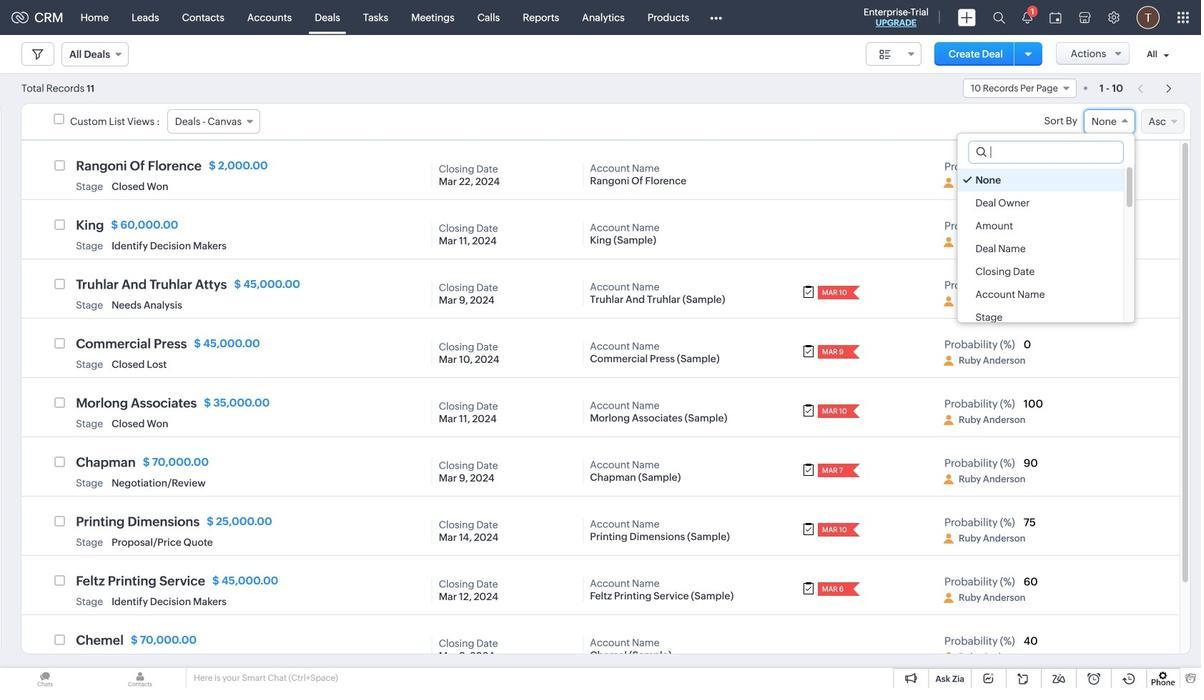 Task type: locate. For each thing, give the bounding box(es) containing it.
icon_profile image
[[944, 178, 954, 188], [944, 237, 954, 247], [944, 297, 954, 307], [944, 356, 954, 366], [944, 415, 954, 426], [944, 475, 954, 485], [944, 534, 954, 544], [944, 594, 954, 604], [944, 653, 954, 663]]

None field
[[1084, 109, 1136, 134]]

contacts image
[[95, 669, 185, 689]]

None text field
[[969, 142, 1123, 163]]

1 option from the top
[[958, 169, 1124, 192]]

2 icon_profile image from the top
[[944, 237, 954, 247]]

profile image
[[1137, 6, 1160, 29]]

4 option from the top
[[958, 237, 1124, 260]]

list box
[[958, 165, 1135, 329]]

option
[[958, 169, 1124, 192], [958, 192, 1124, 215], [958, 215, 1124, 237], [958, 237, 1124, 260], [958, 260, 1124, 283], [958, 283, 1124, 306], [958, 306, 1124, 329]]

5 icon_profile image from the top
[[944, 415, 954, 426]]

profile element
[[1128, 0, 1168, 35]]

9 icon_profile image from the top
[[944, 653, 954, 663]]

create menu element
[[950, 0, 985, 35]]

search element
[[985, 0, 1014, 35]]

3 option from the top
[[958, 215, 1124, 237]]

5 option from the top
[[958, 260, 1124, 283]]



Task type: vqa. For each thing, say whether or not it's contained in the screenshot.
Signals image
no



Task type: describe. For each thing, give the bounding box(es) containing it.
1 icon_profile image from the top
[[944, 178, 954, 188]]

6 icon_profile image from the top
[[944, 475, 954, 485]]

signals element
[[1014, 0, 1041, 35]]

search image
[[993, 11, 1005, 24]]

7 icon_profile image from the top
[[944, 534, 954, 544]]

8 icon_profile image from the top
[[944, 594, 954, 604]]

6 option from the top
[[958, 283, 1124, 306]]

chats image
[[0, 669, 90, 689]]

calendar image
[[1050, 12, 1062, 23]]

create menu image
[[958, 9, 976, 26]]

3 icon_profile image from the top
[[944, 297, 954, 307]]

2 option from the top
[[958, 192, 1124, 215]]

4 icon_profile image from the top
[[944, 356, 954, 366]]

logo image
[[11, 12, 29, 23]]

7 option from the top
[[958, 306, 1124, 329]]



